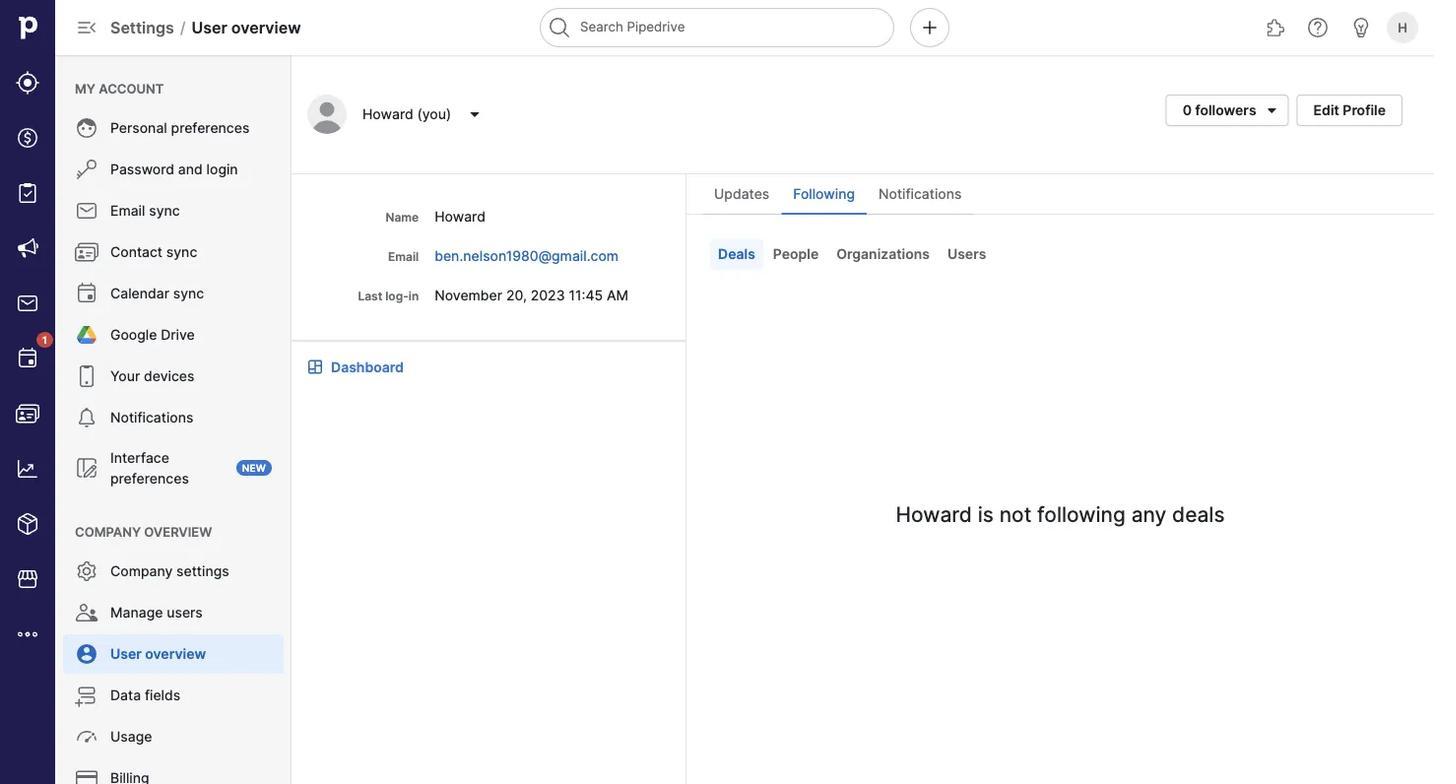 Task type: describe. For each thing, give the bounding box(es) containing it.
sync for contact sync
[[166, 244, 197, 261]]

color undefined image for contact
[[75, 240, 99, 264]]

account
[[99, 81, 164, 96]]

my account
[[75, 81, 164, 96]]

google
[[110, 327, 157, 343]]

color undefined image for password and login
[[75, 158, 99, 181]]

interface preferences
[[110, 449, 189, 487]]

manage users
[[110, 604, 203, 621]]

not
[[999, 501, 1032, 527]]

company for company overview
[[75, 524, 141, 539]]

data
[[110, 687, 141, 704]]

personal
[[110, 120, 167, 136]]

2023
[[531, 287, 565, 303]]

color undefined image for calendar
[[75, 282, 99, 305]]

log-
[[385, 289, 409, 303]]

contact sync link
[[63, 232, 284, 272]]

quick add image
[[918, 16, 942, 39]]

your devices link
[[63, 357, 284, 396]]

users
[[167, 604, 203, 621]]

password and login
[[110, 161, 238, 178]]

calendar
[[110, 285, 169, 302]]

more image
[[16, 623, 39, 646]]

following
[[1037, 501, 1126, 527]]

am
[[607, 287, 629, 303]]

interface
[[110, 449, 169, 466]]

color undefined image for email sync
[[75, 199, 99, 223]]

user overview
[[110, 646, 206, 662]]

followers
[[1195, 102, 1257, 119]]

in
[[409, 289, 419, 303]]

ben.nelson1980@gmail.com link
[[435, 247, 623, 264]]

company settings
[[110, 563, 229, 580]]

settings
[[176, 563, 229, 580]]

preferences for interface
[[110, 470, 189, 487]]

1 horizontal spatial notifications
[[879, 186, 962, 202]]

20,
[[506, 287, 527, 303]]

is
[[978, 501, 994, 527]]

0 horizontal spatial notifications
[[110, 409, 193, 426]]

select user image
[[463, 106, 487, 122]]

user overview menu item
[[55, 634, 292, 674]]

last
[[358, 289, 382, 303]]

1 horizontal spatial user
[[192, 18, 227, 37]]

Search Pipedrive field
[[540, 8, 894, 47]]

november 20, 2023 11:45 am
[[435, 287, 629, 303]]

user overview link
[[63, 634, 284, 674]]

color undefined image for personal
[[75, 116, 99, 140]]

color primary image
[[1261, 102, 1284, 118]]

settings / user overview
[[110, 18, 301, 37]]

login
[[206, 161, 238, 178]]

howard for howard is not following any deals
[[896, 501, 972, 527]]

sales inbox image
[[16, 292, 39, 315]]

users
[[948, 246, 986, 263]]

deals button
[[710, 238, 763, 270]]

color undefined image for interface preferences
[[75, 456, 99, 480]]

ben.nelson1980@gmail.com
[[435, 247, 619, 264]]

users button
[[940, 238, 994, 270]]

0
[[1183, 102, 1192, 119]]

following
[[793, 186, 855, 202]]

deals image
[[16, 126, 39, 150]]

howard (you)
[[363, 106, 451, 123]]

calendar sync link
[[63, 274, 284, 313]]

color undefined image for manage users
[[75, 601, 99, 625]]

organizations button
[[829, 238, 938, 270]]

my
[[75, 81, 95, 96]]

updates
[[714, 186, 770, 202]]

deals
[[718, 246, 755, 263]]

profile
[[1343, 102, 1386, 119]]

notifications link
[[63, 398, 284, 437]]

contacts image
[[16, 402, 39, 426]]

menu toggle image
[[75, 16, 99, 39]]



Task type: vqa. For each thing, say whether or not it's contained in the screenshot.
Alerts link
no



Task type: locate. For each thing, give the bounding box(es) containing it.
fields
[[145, 687, 180, 704]]

color undefined image right marketplace image on the left of page
[[75, 560, 99, 583]]

manage users link
[[63, 593, 284, 632]]

color undefined image
[[75, 158, 99, 181], [75, 199, 99, 223], [75, 323, 99, 347], [16, 347, 39, 370], [75, 364, 99, 388], [75, 406, 99, 429], [75, 456, 99, 480], [75, 601, 99, 625], [75, 642, 99, 666], [75, 684, 99, 707], [75, 725, 99, 749]]

overview for user overview
[[145, 646, 206, 662]]

11:45
[[569, 287, 603, 303]]

company overview
[[75, 524, 212, 539]]

november
[[435, 287, 502, 303]]

color undefined image for data fields
[[75, 684, 99, 707]]

2 color undefined image from the top
[[75, 240, 99, 264]]

sync up drive
[[173, 285, 204, 302]]

overview
[[231, 18, 301, 37], [144, 524, 212, 539], [145, 646, 206, 662]]

1 vertical spatial notifications
[[110, 409, 193, 426]]

notifications up organizations
[[879, 186, 962, 202]]

1 vertical spatial sync
[[166, 244, 197, 261]]

color undefined image down usage link
[[75, 766, 99, 784]]

marketplace image
[[16, 567, 39, 591]]

5 color undefined image from the top
[[75, 766, 99, 784]]

howard left is
[[896, 501, 972, 527]]

edit
[[1314, 102, 1340, 119]]

sync for calendar sync
[[173, 285, 204, 302]]

howard for howard
[[435, 208, 486, 225]]

1 horizontal spatial email
[[388, 250, 419, 264]]

color undefined image inside google drive link
[[75, 323, 99, 347]]

color undefined image right more "icon"
[[75, 642, 99, 666]]

company settings link
[[63, 552, 284, 591]]

color undefined image left data
[[75, 684, 99, 707]]

color undefined image right contacts image
[[75, 406, 99, 429]]

last log-in
[[358, 289, 419, 303]]

color link image
[[307, 359, 323, 375]]

projects image
[[16, 181, 39, 205]]

email down name
[[388, 250, 419, 264]]

email
[[110, 202, 145, 219], [388, 250, 419, 264]]

2 vertical spatial sync
[[173, 285, 204, 302]]

and
[[178, 161, 203, 178]]

your
[[110, 368, 140, 385]]

password and login link
[[63, 150, 284, 189]]

campaigns image
[[16, 236, 39, 260]]

user up data
[[110, 646, 142, 662]]

color undefined image inside your devices link
[[75, 364, 99, 388]]

0 vertical spatial overview
[[231, 18, 301, 37]]

preferences
[[171, 120, 250, 136], [110, 470, 189, 487]]

contact
[[110, 244, 163, 261]]

1 horizontal spatial howard
[[435, 208, 486, 225]]

devices
[[144, 368, 195, 385]]

color undefined image inside 'email sync' link
[[75, 199, 99, 223]]

1 vertical spatial email
[[388, 250, 419, 264]]

company
[[75, 524, 141, 539], [110, 563, 173, 580]]

company inside company settings link
[[110, 563, 173, 580]]

sync for email sync
[[149, 202, 180, 219]]

data fields
[[110, 687, 180, 704]]

sync
[[149, 202, 180, 219], [166, 244, 197, 261], [173, 285, 204, 302]]

usage
[[110, 728, 152, 745]]

calendar sync
[[110, 285, 204, 302]]

color undefined image for your devices
[[75, 364, 99, 388]]

color undefined image inside user overview link
[[75, 642, 99, 666]]

color undefined image inside data fields "link"
[[75, 684, 99, 707]]

0 followers button
[[1166, 95, 1289, 126]]

sync down password and login link
[[149, 202, 180, 219]]

color undefined image
[[75, 116, 99, 140], [75, 240, 99, 264], [75, 282, 99, 305], [75, 560, 99, 583], [75, 766, 99, 784]]

preferences down interface
[[110, 470, 189, 487]]

home image
[[13, 13, 42, 42]]

howard for howard (you)
[[363, 106, 413, 123]]

edit profile button
[[1297, 95, 1403, 126]]

color undefined image left contact
[[75, 240, 99, 264]]

color undefined image inside usage link
[[75, 725, 99, 749]]

email for email sync
[[110, 202, 145, 219]]

h button
[[1383, 8, 1422, 47]]

/
[[180, 18, 186, 37]]

0 vertical spatial company
[[75, 524, 141, 539]]

0 vertical spatial user
[[192, 18, 227, 37]]

2 horizontal spatial howard
[[896, 501, 972, 527]]

personal preferences link
[[63, 108, 284, 148]]

0 vertical spatial preferences
[[171, 120, 250, 136]]

color undefined image left interface
[[75, 456, 99, 480]]

your devices
[[110, 368, 195, 385]]

preferences up login
[[171, 120, 250, 136]]

color undefined image for user overview
[[75, 642, 99, 666]]

products image
[[16, 512, 39, 536]]

0 vertical spatial sync
[[149, 202, 180, 219]]

people
[[773, 246, 819, 263]]

dashboard link
[[331, 357, 404, 377]]

data fields link
[[63, 676, 284, 715]]

menu
[[55, 55, 292, 784]]

color undefined image left password
[[75, 158, 99, 181]]

organizations
[[837, 246, 930, 263]]

color undefined image for company
[[75, 560, 99, 583]]

overview down manage users link
[[145, 646, 206, 662]]

notifications down the your devices
[[110, 409, 193, 426]]

color undefined image inside personal preferences link
[[75, 116, 99, 140]]

(you)
[[417, 106, 451, 123]]

email sync
[[110, 202, 180, 219]]

deals
[[1172, 501, 1225, 527]]

3 color undefined image from the top
[[75, 282, 99, 305]]

2 vertical spatial overview
[[145, 646, 206, 662]]

preferences for personal
[[171, 120, 250, 136]]

color undefined image down my
[[75, 116, 99, 140]]

1 vertical spatial overview
[[144, 524, 212, 539]]

1 menu
[[0, 0, 55, 784]]

manage
[[110, 604, 163, 621]]

howard is not following any deals
[[896, 501, 1225, 527]]

name
[[386, 210, 419, 225]]

0 horizontal spatial user
[[110, 646, 142, 662]]

settings
[[110, 18, 174, 37]]

leads image
[[16, 71, 39, 95]]

sync down 'email sync' link
[[166, 244, 197, 261]]

1 vertical spatial company
[[110, 563, 173, 580]]

usage link
[[63, 717, 284, 757]]

company for company settings
[[110, 563, 173, 580]]

color undefined image inside 1 link
[[16, 347, 39, 370]]

color undefined image for usage
[[75, 725, 99, 749]]

howard left (you)
[[363, 106, 413, 123]]

color undefined image inside calendar sync link
[[75, 282, 99, 305]]

menu containing personal preferences
[[55, 55, 292, 784]]

color undefined image left usage in the left bottom of the page
[[75, 725, 99, 749]]

0 vertical spatial notifications
[[879, 186, 962, 202]]

color undefined image up contacts image
[[16, 347, 39, 370]]

0 vertical spatial email
[[110, 202, 145, 219]]

howard right name
[[435, 208, 486, 225]]

1
[[42, 334, 47, 346]]

color undefined image inside contact sync link
[[75, 240, 99, 264]]

google drive
[[110, 327, 195, 343]]

insights image
[[16, 457, 39, 481]]

people button
[[765, 238, 827, 270]]

color undefined image for google drive
[[75, 323, 99, 347]]

email for email
[[388, 250, 419, 264]]

sales assistant image
[[1350, 16, 1373, 39]]

4 color undefined image from the top
[[75, 560, 99, 583]]

dashboard
[[331, 359, 404, 375]]

user inside menu item
[[110, 646, 142, 662]]

0 horizontal spatial howard
[[363, 106, 413, 123]]

color undefined image left manage
[[75, 601, 99, 625]]

color undefined image for notifications
[[75, 406, 99, 429]]

contact sync
[[110, 244, 197, 261]]

google drive link
[[63, 315, 284, 355]]

1 vertical spatial user
[[110, 646, 142, 662]]

quick help image
[[1306, 16, 1330, 39]]

user right / at the top of page
[[192, 18, 227, 37]]

1 link
[[6, 332, 53, 380]]

overview inside menu item
[[145, 646, 206, 662]]

overview for company overview
[[144, 524, 212, 539]]

color undefined image left email sync
[[75, 199, 99, 223]]

any
[[1131, 501, 1167, 527]]

1 vertical spatial preferences
[[110, 470, 189, 487]]

0 vertical spatial howard
[[363, 106, 413, 123]]

notifications
[[879, 186, 962, 202], [110, 409, 193, 426]]

overview up company settings link
[[144, 524, 212, 539]]

1 color undefined image from the top
[[75, 116, 99, 140]]

drive
[[161, 327, 195, 343]]

howard
[[363, 106, 413, 123], [435, 208, 486, 225], [896, 501, 972, 527]]

0 horizontal spatial email
[[110, 202, 145, 219]]

personal preferences
[[110, 120, 250, 136]]

company down company overview
[[110, 563, 173, 580]]

new
[[242, 462, 266, 474]]

password
[[110, 161, 174, 178]]

overview right / at the top of page
[[231, 18, 301, 37]]

user
[[192, 18, 227, 37], [110, 646, 142, 662]]

h
[[1398, 20, 1408, 35]]

0 followers
[[1183, 102, 1257, 119]]

color undefined image left your
[[75, 364, 99, 388]]

2 vertical spatial howard
[[896, 501, 972, 527]]

edit profile
[[1314, 102, 1386, 119]]

company up company settings
[[75, 524, 141, 539]]

color undefined image inside password and login link
[[75, 158, 99, 181]]

email sync link
[[63, 191, 284, 231]]

email up contact
[[110, 202, 145, 219]]

color undefined image inside notifications link
[[75, 406, 99, 429]]

color undefined image inside manage users link
[[75, 601, 99, 625]]

color undefined image inside company settings link
[[75, 560, 99, 583]]

color undefined image left the calendar
[[75, 282, 99, 305]]

color undefined image right the 1
[[75, 323, 99, 347]]

1 vertical spatial howard
[[435, 208, 486, 225]]



